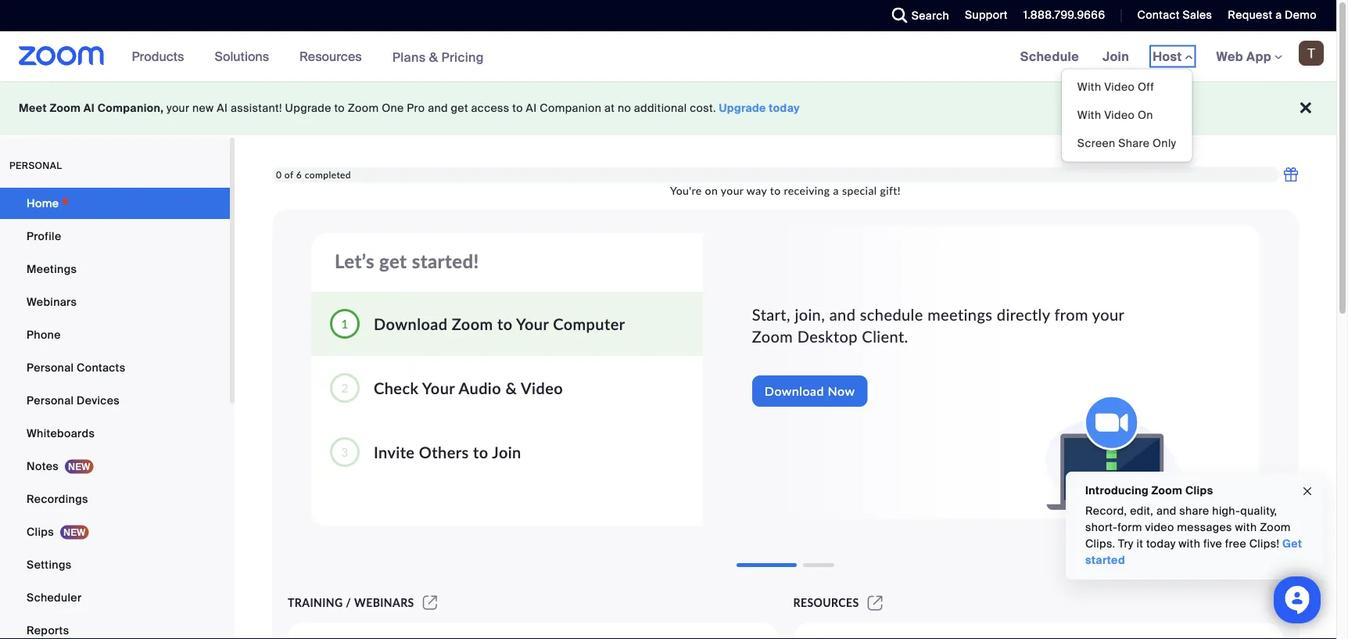 Task type: describe. For each thing, give the bounding box(es) containing it.
devices
[[77, 393, 120, 408]]

download now
[[765, 383, 855, 399]]

today inside record, edit, and share high-quality, short-form video messages with zoom clips. try it today with five free clips!
[[1147, 537, 1176, 551]]

support
[[965, 8, 1008, 22]]

webinars
[[354, 596, 414, 609]]

1 vertical spatial get
[[379, 250, 407, 272]]

short-
[[1086, 520, 1118, 535]]

scheduler
[[27, 590, 82, 605]]

additional
[[634, 101, 687, 115]]

personal for personal devices
[[27, 393, 74, 408]]

web app button
[[1217, 48, 1283, 65]]

on
[[705, 184, 718, 197]]

clips inside the personal menu menu
[[27, 524, 54, 539]]

only
[[1153, 136, 1177, 151]]

of
[[285, 169, 294, 180]]

get
[[1283, 537, 1303, 551]]

banner containing products
[[0, 31, 1337, 162]]

personal
[[9, 160, 62, 172]]

profile
[[27, 229, 61, 243]]

with video on link
[[1062, 101, 1193, 129]]

personal contacts
[[27, 360, 125, 375]]

one
[[382, 101, 404, 115]]

meet zoom ai companion, footer
[[0, 81, 1337, 135]]

notes
[[27, 459, 59, 473]]

quality,
[[1241, 504, 1278, 518]]

& inside the product information navigation
[[429, 49, 438, 65]]

personal devices
[[27, 393, 120, 408]]

check your audio & video
[[374, 379, 563, 397]]

to right access
[[513, 101, 523, 115]]

companion
[[540, 101, 602, 115]]

introducing zoom clips
[[1086, 483, 1214, 497]]

free
[[1226, 537, 1247, 551]]

1 vertical spatial &
[[506, 379, 517, 397]]

settings
[[27, 557, 72, 572]]

products button
[[132, 31, 191, 81]]

0
[[276, 169, 282, 180]]

resources
[[300, 48, 362, 65]]

off
[[1138, 80, 1155, 94]]

meet zoom ai companion, your new ai assistant! upgrade to zoom one pro and get access to ai companion at no additional cost. upgrade today
[[19, 101, 800, 115]]

video for off
[[1105, 80, 1135, 94]]

contact
[[1138, 8, 1180, 22]]

2 upgrade from the left
[[719, 101, 766, 115]]

started
[[1086, 553, 1126, 567]]

try
[[1119, 537, 1134, 551]]

you're on your way to receiving a special gift!
[[670, 184, 901, 197]]

invite others to join
[[374, 443, 522, 462]]

at
[[605, 101, 615, 115]]

get inside meet zoom ai companion, footer
[[451, 101, 468, 115]]

home
[[27, 196, 59, 210]]

3
[[341, 444, 349, 459]]

schedule
[[1021, 48, 1080, 65]]

1 vertical spatial with
[[1179, 537, 1201, 551]]

access
[[471, 101, 510, 115]]

2
[[341, 380, 349, 395]]

no
[[618, 101, 631, 115]]

on
[[1138, 108, 1154, 122]]

now
[[828, 383, 855, 399]]

/
[[346, 596, 351, 609]]

resources
[[794, 596, 859, 609]]

2 vertical spatial video
[[521, 379, 563, 397]]

and for start, join, and schedule meetings directly from your zoom desktop client.
[[830, 305, 856, 324]]

to up audio
[[497, 314, 513, 333]]

whiteboards link
[[0, 418, 230, 449]]

join,
[[795, 305, 825, 324]]

search
[[912, 8, 950, 23]]

1.888.799.9666 button up 'schedule'
[[1012, 0, 1110, 31]]

with video off link
[[1062, 73, 1193, 101]]

to down resources dropdown button
[[334, 101, 345, 115]]

today inside meet zoom ai companion, footer
[[769, 101, 800, 115]]

share
[[1119, 136, 1150, 151]]

1 horizontal spatial clips
[[1186, 483, 1214, 497]]

1 vertical spatial your
[[422, 379, 455, 397]]

schedule
[[860, 305, 924, 324]]

1 upgrade from the left
[[285, 101, 331, 115]]

from
[[1055, 305, 1089, 324]]

pricing
[[442, 49, 484, 65]]

audio
[[459, 379, 501, 397]]

to right others
[[473, 443, 488, 462]]

cost.
[[690, 101, 716, 115]]

recordings link
[[0, 483, 230, 515]]

introducing
[[1086, 483, 1149, 497]]

6
[[296, 169, 302, 180]]

profile link
[[0, 221, 230, 252]]

webinars
[[27, 295, 77, 309]]

1.888.799.9666
[[1024, 8, 1106, 22]]

web
[[1217, 48, 1244, 65]]

screen share only
[[1078, 136, 1177, 151]]

meetings navigation
[[1009, 31, 1337, 162]]

let's
[[335, 250, 375, 272]]

clips!
[[1250, 537, 1280, 551]]

completed
[[305, 169, 351, 180]]

3 ai from the left
[[526, 101, 537, 115]]

screen
[[1078, 136, 1116, 151]]

with video on
[[1078, 108, 1154, 122]]

join inside meetings "navigation"
[[1103, 48, 1130, 65]]

record,
[[1086, 504, 1128, 518]]

phone
[[27, 327, 61, 342]]

client.
[[862, 327, 909, 346]]

app
[[1247, 48, 1272, 65]]

started!
[[412, 250, 479, 272]]



Task type: vqa. For each thing, say whether or not it's contained in the screenshot.
1st 'menu item' from the bottom
no



Task type: locate. For each thing, give the bounding box(es) containing it.
0 horizontal spatial your
[[422, 379, 455, 397]]

plans & pricing link
[[392, 49, 484, 65], [392, 49, 484, 65]]

clips link
[[0, 516, 230, 548]]

1 horizontal spatial your
[[721, 184, 744, 197]]

join up with video off
[[1103, 48, 1130, 65]]

to right way
[[770, 184, 781, 197]]

companion,
[[97, 101, 164, 115]]

0 horizontal spatial &
[[429, 49, 438, 65]]

screen share only link
[[1062, 129, 1193, 158]]

your inside start, join, and schedule meetings directly from your zoom desktop client.
[[1093, 305, 1125, 324]]

new
[[192, 101, 214, 115]]

1 horizontal spatial &
[[506, 379, 517, 397]]

zoom up clips!
[[1260, 520, 1291, 535]]

zoom inside start, join, and schedule meetings directly from your zoom desktop client.
[[752, 327, 793, 346]]

get left access
[[451, 101, 468, 115]]

ai left companion,
[[84, 101, 95, 115]]

1 with from the top
[[1078, 80, 1102, 94]]

a left special
[[833, 184, 839, 197]]

1 vertical spatial download
[[765, 383, 824, 399]]

2 vertical spatial your
[[1093, 305, 1125, 324]]

your left audio
[[422, 379, 455, 397]]

start, join, and schedule meetings directly from your zoom desktop client.
[[752, 305, 1125, 346]]

demo
[[1285, 8, 1317, 22]]

and inside record, edit, and share high-quality, short-form video messages with zoom clips. try it today with five free clips!
[[1157, 504, 1177, 518]]

zoom right meet
[[50, 101, 81, 115]]

host
[[1153, 48, 1185, 65]]

video for on
[[1105, 108, 1135, 122]]

0 vertical spatial your
[[516, 314, 549, 333]]

0 horizontal spatial upgrade
[[285, 101, 331, 115]]

1 horizontal spatial a
[[1276, 8, 1282, 22]]

receiving
[[784, 184, 830, 197]]

whiteboards
[[27, 426, 95, 440]]

share
[[1180, 504, 1210, 518]]

with video off
[[1078, 80, 1155, 94]]

zoom up 'edit,'
[[1152, 483, 1183, 497]]

ai
[[84, 101, 95, 115], [217, 101, 228, 115], [526, 101, 537, 115]]

get started link
[[1086, 537, 1303, 567]]

reports link
[[0, 615, 230, 639]]

products
[[132, 48, 184, 65]]

1 horizontal spatial today
[[1147, 537, 1176, 551]]

host button
[[1153, 48, 1193, 65]]

1 horizontal spatial and
[[830, 305, 856, 324]]

1 vertical spatial your
[[721, 184, 744, 197]]

it
[[1137, 537, 1144, 551]]

your left new at the left
[[167, 101, 190, 115]]

video left the off
[[1105, 80, 1135, 94]]

zoom left one
[[348, 101, 379, 115]]

download down let's get started!
[[374, 314, 448, 333]]

plans
[[392, 49, 426, 65]]

with up with video on
[[1078, 80, 1102, 94]]

2 horizontal spatial your
[[1093, 305, 1125, 324]]

edit,
[[1130, 504, 1154, 518]]

web app
[[1217, 48, 1272, 65]]

1 vertical spatial a
[[833, 184, 839, 197]]

2 horizontal spatial and
[[1157, 504, 1177, 518]]

0 horizontal spatial download
[[374, 314, 448, 333]]

1 horizontal spatial upgrade
[[719, 101, 766, 115]]

computer
[[553, 314, 625, 333]]

messages
[[1177, 520, 1233, 535]]

with up screen
[[1078, 108, 1102, 122]]

contact sales
[[1138, 8, 1213, 22]]

0 vertical spatial with
[[1078, 80, 1102, 94]]

start,
[[752, 305, 791, 324]]

1 vertical spatial video
[[1105, 108, 1135, 122]]

notes link
[[0, 451, 230, 482]]

training
[[288, 596, 343, 609]]

& right audio
[[506, 379, 517, 397]]

and up video
[[1157, 504, 1177, 518]]

with down messages
[[1179, 537, 1201, 551]]

check
[[374, 379, 419, 397]]

0 horizontal spatial get
[[379, 250, 407, 272]]

1 vertical spatial join
[[492, 443, 522, 462]]

0 horizontal spatial and
[[428, 101, 448, 115]]

download for download now
[[765, 383, 824, 399]]

support link
[[954, 0, 1012, 31], [965, 8, 1008, 22]]

0 horizontal spatial a
[[833, 184, 839, 197]]

close image
[[1302, 482, 1314, 500]]

download zoom to your computer
[[374, 314, 625, 333]]

meet
[[19, 101, 47, 115]]

0 vertical spatial with
[[1236, 520, 1257, 535]]

your
[[167, 101, 190, 115], [721, 184, 744, 197], [1093, 305, 1125, 324]]

0 vertical spatial video
[[1105, 80, 1135, 94]]

0 horizontal spatial your
[[167, 101, 190, 115]]

meetings
[[928, 305, 993, 324]]

profile picture image
[[1299, 41, 1324, 66]]

1 vertical spatial personal
[[27, 393, 74, 408]]

contacts
[[77, 360, 125, 375]]

and for record, edit, and share high-quality, short-form video messages with zoom clips. try it today with five free clips!
[[1157, 504, 1177, 518]]

2 personal from the top
[[27, 393, 74, 408]]

1 personal from the top
[[27, 360, 74, 375]]

0 vertical spatial get
[[451, 101, 468, 115]]

& right plans
[[429, 49, 438, 65]]

personal up whiteboards
[[27, 393, 74, 408]]

personal contacts link
[[0, 352, 230, 383]]

gift!
[[880, 184, 901, 197]]

your right the from
[[1093, 305, 1125, 324]]

zoom down start,
[[752, 327, 793, 346]]

high-
[[1213, 504, 1241, 518]]

way
[[747, 184, 767, 197]]

zoom logo image
[[19, 46, 105, 66]]

with
[[1236, 520, 1257, 535], [1179, 537, 1201, 551]]

0 horizontal spatial join
[[492, 443, 522, 462]]

let's get started!
[[335, 250, 479, 272]]

1.888.799.9666 button up schedule link
[[1024, 8, 1106, 22]]

get right let's
[[379, 250, 407, 272]]

1
[[341, 316, 349, 331]]

1 vertical spatial clips
[[27, 524, 54, 539]]

0 vertical spatial a
[[1276, 8, 1282, 22]]

video
[[1146, 520, 1175, 535]]

zoom inside record, edit, and share high-quality, short-form video messages with zoom clips. try it today with five free clips!
[[1260, 520, 1291, 535]]

get started
[[1086, 537, 1303, 567]]

0 vertical spatial today
[[769, 101, 800, 115]]

ai left companion
[[526, 101, 537, 115]]

you're
[[670, 184, 702, 197]]

join link
[[1091, 31, 1141, 81]]

0 vertical spatial personal
[[27, 360, 74, 375]]

form
[[1118, 520, 1143, 535]]

1 horizontal spatial your
[[516, 314, 549, 333]]

request
[[1228, 8, 1273, 22]]

and inside meet zoom ai companion, footer
[[428, 101, 448, 115]]

directly
[[997, 305, 1050, 324]]

reports
[[27, 623, 69, 638]]

window new image
[[866, 596, 885, 609]]

0 vertical spatial &
[[429, 49, 438, 65]]

solutions button
[[215, 31, 276, 81]]

clips up share
[[1186, 483, 1214, 497]]

0 of 6 completed
[[276, 169, 351, 180]]

window new image
[[421, 596, 440, 609]]

download for download zoom to your computer
[[374, 314, 448, 333]]

upgrade right cost.
[[719, 101, 766, 115]]

video right audio
[[521, 379, 563, 397]]

1 horizontal spatial download
[[765, 383, 824, 399]]

0 vertical spatial clips
[[1186, 483, 1214, 497]]

download left now on the bottom right of page
[[765, 383, 824, 399]]

1 horizontal spatial with
[[1236, 520, 1257, 535]]

download
[[374, 314, 448, 333], [765, 383, 824, 399]]

your right on
[[721, 184, 744, 197]]

with for with video on
[[1078, 108, 1102, 122]]

with
[[1078, 80, 1102, 94], [1078, 108, 1102, 122]]

1 vertical spatial today
[[1147, 537, 1176, 551]]

request a demo
[[1228, 8, 1317, 22]]

2 vertical spatial and
[[1157, 504, 1177, 518]]

banner
[[0, 31, 1337, 162]]

others
[[419, 443, 469, 462]]

0 horizontal spatial today
[[769, 101, 800, 115]]

personal devices link
[[0, 385, 230, 416]]

0 vertical spatial join
[[1103, 48, 1130, 65]]

personal for personal contacts
[[27, 360, 74, 375]]

2 with from the top
[[1078, 108, 1102, 122]]

and up desktop
[[830, 305, 856, 324]]

ai right new at the left
[[217, 101, 228, 115]]

phone link
[[0, 319, 230, 350]]

personal menu menu
[[0, 188, 230, 639]]

0 vertical spatial download
[[374, 314, 448, 333]]

upgrade down the product information navigation
[[285, 101, 331, 115]]

your left computer
[[516, 314, 549, 333]]

product information navigation
[[120, 31, 496, 83]]

join right others
[[492, 443, 522, 462]]

clips up settings on the bottom
[[27, 524, 54, 539]]

record, edit, and share high-quality, short-form video messages with zoom clips. try it today with five free clips!
[[1086, 504, 1291, 551]]

2 horizontal spatial ai
[[526, 101, 537, 115]]

with up free
[[1236, 520, 1257, 535]]

a left the demo
[[1276, 8, 1282, 22]]

video
[[1105, 80, 1135, 94], [1105, 108, 1135, 122], [521, 379, 563, 397]]

1 horizontal spatial ai
[[217, 101, 228, 115]]

your
[[516, 314, 549, 333], [422, 379, 455, 397]]

personal down phone
[[27, 360, 74, 375]]

and right pro
[[428, 101, 448, 115]]

recordings
[[27, 492, 88, 506]]

1 horizontal spatial join
[[1103, 48, 1130, 65]]

1 ai from the left
[[84, 101, 95, 115]]

with for with video off
[[1078, 80, 1102, 94]]

video left on
[[1105, 108, 1135, 122]]

solutions
[[215, 48, 269, 65]]

home link
[[0, 188, 230, 219]]

five
[[1204, 537, 1223, 551]]

0 vertical spatial your
[[167, 101, 190, 115]]

settings link
[[0, 549, 230, 580]]

0 horizontal spatial ai
[[84, 101, 95, 115]]

clips
[[1186, 483, 1214, 497], [27, 524, 54, 539]]

download inside button
[[765, 383, 824, 399]]

0 horizontal spatial with
[[1179, 537, 1201, 551]]

your inside meet zoom ai companion, footer
[[167, 101, 190, 115]]

and inside start, join, and schedule meetings directly from your zoom desktop client.
[[830, 305, 856, 324]]

1 vertical spatial and
[[830, 305, 856, 324]]

1 horizontal spatial get
[[451, 101, 468, 115]]

zoom up check your audio & video
[[452, 314, 493, 333]]

2 ai from the left
[[217, 101, 228, 115]]

1 vertical spatial with
[[1078, 108, 1102, 122]]

0 horizontal spatial clips
[[27, 524, 54, 539]]

request a demo link
[[1217, 0, 1337, 31], [1228, 8, 1317, 22]]

0 vertical spatial and
[[428, 101, 448, 115]]



